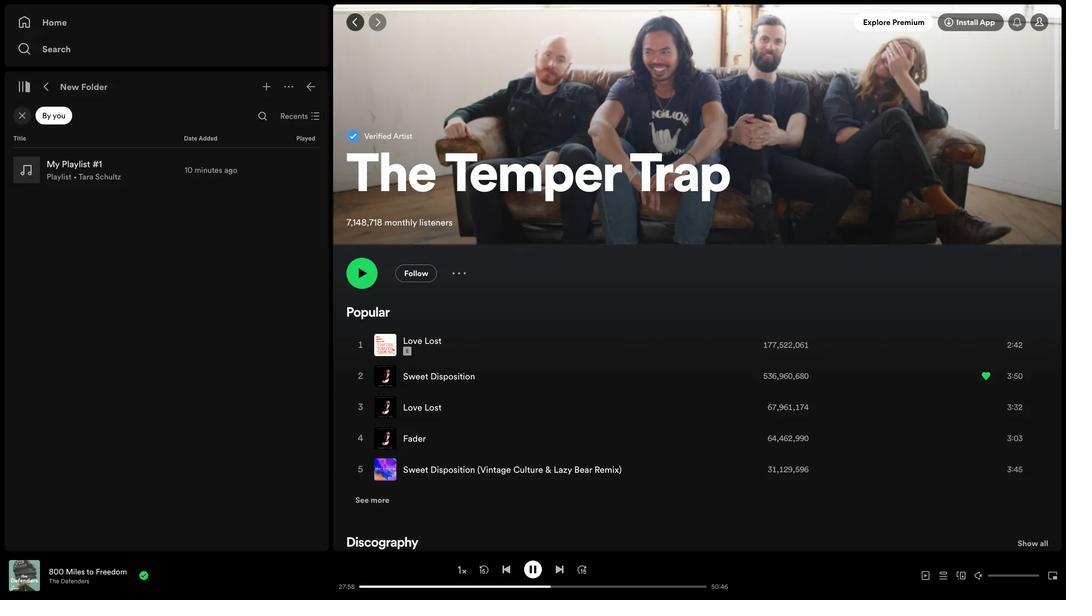 Task type: describe. For each thing, give the bounding box(es) containing it.
64,462,990
[[768, 433, 809, 444]]

all
[[1041, 538, 1049, 549]]

0 vertical spatial the
[[347, 151, 437, 205]]

added
[[199, 134, 218, 143]]

tara
[[79, 171, 93, 182]]

search in your library image
[[258, 112, 267, 121]]

playlist
[[47, 171, 71, 182]]

show all link
[[1019, 537, 1049, 553]]

50:46
[[712, 583, 729, 591]]

app
[[981, 17, 996, 28]]

lazy
[[554, 463, 572, 476]]

67,961,174
[[768, 402, 809, 413]]

volume off image
[[975, 571, 984, 580]]

(vintage
[[478, 463, 511, 476]]

see
[[356, 495, 369, 506]]

see more
[[356, 495, 390, 506]]

sweet for sweet disposition (vintage culture & lazy bear remix)
[[403, 463, 429, 476]]

recents
[[280, 111, 308, 122]]

1 love lost link from the top
[[403, 335, 442, 347]]

177,522,061
[[764, 340, 809, 351]]

premium
[[893, 17, 925, 28]]

temper
[[445, 151, 622, 205]]

verified artist
[[365, 130, 413, 142]]

love lost cell for 177,522,061
[[375, 330, 446, 360]]

by
[[42, 110, 51, 121]]

monthly
[[385, 216, 417, 228]]

artist
[[394, 130, 413, 142]]

love for love lost
[[403, 401, 423, 413]]

By you checkbox
[[36, 107, 72, 124]]

love lost e
[[403, 335, 442, 355]]

explicit element
[[403, 347, 412, 356]]

trap
[[630, 151, 731, 205]]

install app
[[957, 17, 996, 28]]

discography link
[[347, 537, 419, 550]]

clear filters image
[[18, 111, 27, 120]]

3:50 cell
[[982, 361, 1039, 391]]

3:03
[[1008, 433, 1024, 444]]

previous image
[[502, 565, 511, 574]]

800 miles to freedom the defenders
[[49, 566, 127, 585]]

show
[[1019, 538, 1039, 549]]

next image
[[556, 565, 565, 574]]

sweet for sweet disposition
[[403, 370, 429, 382]]

see more button
[[347, 486, 399, 515]]

search
[[42, 43, 71, 55]]

sweet disposition link
[[403, 370, 476, 382]]

sweet disposition (vintage culture & lazy bear remix) link
[[403, 463, 622, 476]]

install app link
[[939, 13, 1005, 31]]

love for love lost e
[[403, 335, 423, 347]]

popular
[[347, 307, 390, 320]]

3:45
[[1008, 464, 1024, 475]]

remix)
[[595, 463, 622, 476]]

miles
[[66, 566, 85, 577]]

playlist • tara schultz
[[47, 171, 121, 182]]

27:58
[[339, 583, 355, 591]]

culture
[[514, 463, 544, 476]]

e
[[406, 348, 409, 355]]

top bar and user menu element
[[333, 4, 1062, 40]]

to
[[87, 566, 94, 577]]

new folder
[[60, 81, 108, 93]]

date added
[[184, 134, 218, 143]]

discography
[[347, 537, 419, 550]]

disposition for sweet disposition
[[431, 370, 476, 382]]

fader link
[[403, 432, 426, 445]]

explore
[[864, 17, 891, 28]]

player controls element
[[203, 560, 734, 591]]

listeners
[[420, 216, 453, 228]]

sweet disposition
[[403, 370, 476, 382]]

2:42
[[1008, 340, 1024, 351]]

disposition for sweet disposition (vintage culture & lazy bear remix)
[[431, 463, 476, 476]]

the temper trap
[[347, 151, 731, 205]]



Task type: vqa. For each thing, say whether or not it's contained in the screenshot.
Fader link
yes



Task type: locate. For each thing, give the bounding box(es) containing it.
group
[[9, 152, 325, 188]]

2 love lost cell from the top
[[375, 392, 446, 422]]

date
[[184, 134, 197, 143]]

fader
[[403, 432, 426, 445]]

sweet disposition (vintage culture & lazy bear remix)
[[403, 463, 622, 476]]

2 lost from the top
[[425, 401, 442, 413]]

disposition
[[431, 370, 476, 382], [431, 463, 476, 476]]

none search field inside main element
[[254, 107, 272, 125]]

1 vertical spatial disposition
[[431, 463, 476, 476]]

sweet down fader link
[[403, 463, 429, 476]]

1 vertical spatial the
[[49, 577, 59, 585]]

536,960,680
[[764, 371, 809, 382]]

love up fader link
[[403, 401, 423, 413]]

bear
[[575, 463, 593, 476]]

2:42 cell
[[982, 330, 1039, 360]]

love lost link
[[403, 335, 442, 347], [403, 401, 442, 413]]

you
[[53, 110, 66, 121]]

800 miles to freedom link
[[49, 566, 127, 577]]

love lost cell
[[375, 330, 446, 360], [375, 392, 446, 422]]

1 vertical spatial love lost cell
[[375, 392, 446, 422]]

love up the e
[[403, 335, 423, 347]]

3:50
[[1008, 371, 1024, 382]]

what's new image
[[1014, 18, 1022, 27]]

2 love lost link from the top
[[403, 401, 442, 413]]

1 vertical spatial sweet
[[403, 463, 429, 476]]

love lost cell up sweet disposition cell
[[375, 330, 446, 360]]

skip back 15 seconds image
[[480, 565, 489, 574]]

love lost cell up fader link
[[375, 392, 446, 422]]

1 vertical spatial love
[[403, 401, 423, 413]]

800
[[49, 566, 64, 577]]

fader cell
[[375, 423, 431, 453]]

lost for love lost e
[[425, 335, 442, 347]]

home
[[42, 16, 67, 28]]

0 vertical spatial lost
[[425, 335, 442, 347]]

love inside the love lost e
[[403, 335, 423, 347]]

None search field
[[254, 107, 272, 125]]

go back image
[[351, 18, 360, 27]]

change speed image
[[457, 565, 468, 576]]

connect to a device image
[[957, 571, 966, 580]]

verified
[[365, 130, 392, 142]]

main element
[[4, 4, 329, 551]]

folder
[[81, 81, 108, 93]]

3:32
[[1008, 402, 1024, 413]]

explore premium
[[864, 17, 925, 28]]

the left defenders
[[49, 577, 59, 585]]

the down verified artist
[[347, 151, 437, 205]]

lost
[[425, 335, 442, 347], [425, 401, 442, 413]]

skip forward 15 seconds image
[[578, 565, 587, 574]]

the defenders link
[[49, 577, 89, 585]]

love lost link up the e
[[403, 335, 442, 347]]

sweet inside cell
[[403, 370, 429, 382]]

install
[[957, 17, 979, 28]]

7,148,718
[[347, 216, 383, 228]]

1 vertical spatial love lost link
[[403, 401, 442, 413]]

31,129,596
[[768, 464, 809, 475]]

0 vertical spatial love lost cell
[[375, 330, 446, 360]]

love lost
[[403, 401, 442, 413]]

new
[[60, 81, 79, 93]]

go forward image
[[373, 18, 382, 27]]

disposition inside cell
[[431, 463, 476, 476]]

by you
[[42, 110, 66, 121]]

disposition inside cell
[[431, 370, 476, 382]]

explore premium button
[[855, 13, 934, 31]]

0 horizontal spatial the
[[49, 577, 59, 585]]

new folder button
[[58, 78, 110, 96]]

sweet disposition (vintage culture & lazy bear remix) cell
[[375, 455, 627, 485]]

7,148,718 monthly listeners
[[347, 216, 453, 228]]

home link
[[18, 11, 316, 33]]

lost right explicit "element"
[[425, 335, 442, 347]]

1 disposition from the top
[[431, 370, 476, 382]]

love
[[403, 335, 423, 347], [403, 401, 423, 413]]

show all
[[1019, 538, 1049, 549]]

follow button
[[396, 264, 438, 282]]

love lost link down sweet disposition cell
[[403, 401, 442, 413]]

love lost cell for 67,961,174
[[375, 392, 446, 422]]

follow
[[405, 268, 429, 279]]

sweet disposition cell
[[375, 361, 480, 391]]

1 vertical spatial lost
[[425, 401, 442, 413]]

0 vertical spatial disposition
[[431, 370, 476, 382]]

2 disposition from the top
[[431, 463, 476, 476]]

&
[[546, 463, 552, 476]]

lost down sweet disposition link
[[425, 401, 442, 413]]

disposition left (vintage
[[431, 463, 476, 476]]

the inside 800 miles to freedom the defenders
[[49, 577, 59, 585]]

0 vertical spatial sweet
[[403, 370, 429, 382]]

freedom
[[96, 566, 127, 577]]

search link
[[18, 38, 316, 60]]

Recents, List view field
[[272, 107, 327, 125]]

2 love from the top
[[403, 401, 423, 413]]

1 lost from the top
[[425, 335, 442, 347]]

group containing playlist
[[9, 152, 325, 188]]

now playing: 800 miles to freedom by the defenders footer
[[9, 560, 322, 591]]

0 vertical spatial love lost link
[[403, 335, 442, 347]]

lost inside the love lost e
[[425, 335, 442, 347]]

played
[[297, 134, 316, 143]]

schultz
[[95, 171, 121, 182]]

3:32 cell
[[982, 392, 1039, 422]]

sweet
[[403, 370, 429, 382], [403, 463, 429, 476]]

2 sweet from the top
[[403, 463, 429, 476]]

0 vertical spatial love
[[403, 335, 423, 347]]

1 love lost cell from the top
[[375, 330, 446, 360]]

pause image
[[529, 565, 538, 574]]

group inside main element
[[9, 152, 325, 188]]

more
[[371, 495, 390, 506]]

1 sweet from the top
[[403, 370, 429, 382]]

disposition up love lost
[[431, 370, 476, 382]]

•
[[73, 171, 77, 182]]

the
[[347, 151, 437, 205], [49, 577, 59, 585]]

sweet inside cell
[[403, 463, 429, 476]]

1 horizontal spatial the
[[347, 151, 437, 205]]

sweet down explicit "element"
[[403, 370, 429, 382]]

defenders
[[61, 577, 89, 585]]

title
[[13, 134, 26, 143]]

lost for love lost
[[425, 401, 442, 413]]

1 love from the top
[[403, 335, 423, 347]]

now playing view image
[[26, 565, 35, 574]]



